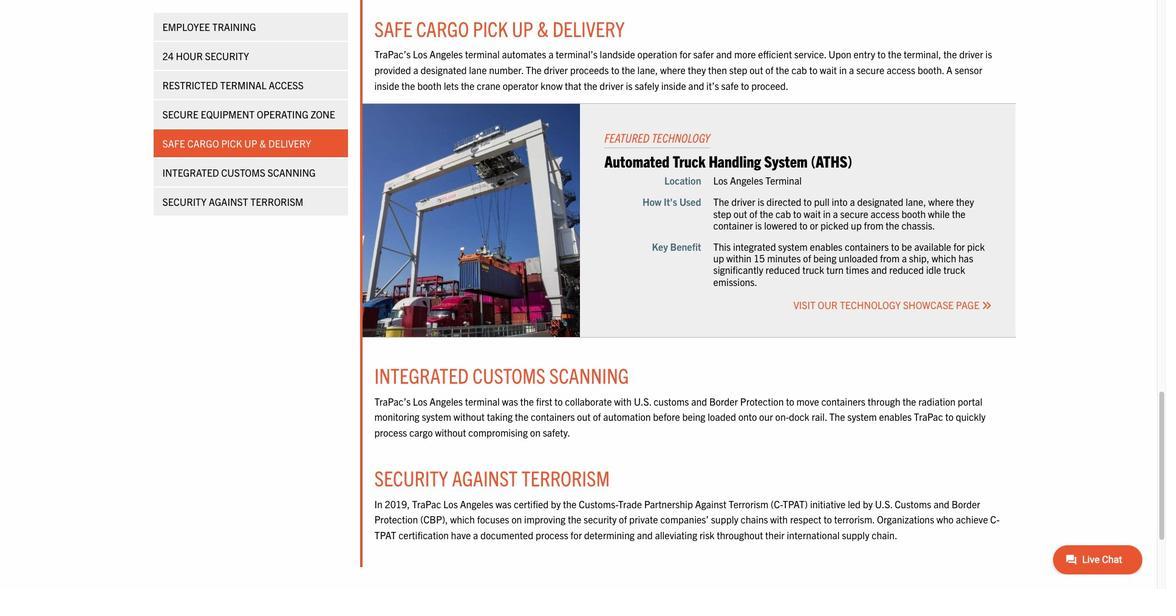 Task type: vqa. For each thing, say whether or not it's contained in the screenshot.
provides on the bottom right
no



Task type: locate. For each thing, give the bounding box(es) containing it.
u.s.
[[634, 395, 652, 407], [875, 498, 893, 510]]

designated inside trapac's los angeles terminal automates a terminal's landside operation for safer and more efficient service. upon entry to the terminal, the driver is provided a designated lane number. the driver proceeds to the lane, where they then step out of the cab to wait in a secure access booth. a sensor inside the booth lets the crane operator know that the driver is safely inside and it's safe to proceed.
[[421, 64, 467, 76]]

for
[[680, 48, 691, 60], [954, 241, 965, 253], [571, 529, 582, 541]]

1 horizontal spatial out
[[734, 208, 747, 220]]

scanning up security against terrorism link
[[268, 166, 316, 178]]

of inside in 2019, trapac los angeles was certified by the customs-trade partnership against terrorism (c-tpat) initiative led by u.s. customs and border protection (cbp), which focuses on improving the security of private companies' supply chains with respect to terrorism. organizations who achieve c- tpat certification have a documented process for determining and alleviating risk throughout their international supply chain.
[[619, 513, 627, 526]]

border inside trapac's los angeles terminal was the first to collaborate with u.s. customs and border protection to move containers through the radiation portal monitoring system without taking the containers out of automation before being loaded onto our on-dock rail. the system enables trapac to quickly process cargo without compromising on safety.
[[710, 395, 738, 407]]

for inside trapac's los angeles terminal automates a terminal's landside operation for safer and more efficient service. upon entry to the terminal, the driver is provided a designated lane number. the driver proceeds to the lane, where they then step out of the cab to wait in a secure access booth. a sensor inside the booth lets the crane operator know that the driver is safely inside and it's safe to proceed.
[[680, 48, 691, 60]]

2 vertical spatial for
[[571, 529, 582, 541]]

access
[[887, 64, 916, 76], [871, 208, 900, 220]]

the up a
[[944, 48, 957, 60]]

0 vertical spatial trapac
[[914, 411, 943, 423]]

protection inside in 2019, trapac los angeles was certified by the customs-trade partnership against terrorism (c-tpat) initiative led by u.s. customs and border protection (cbp), which focuses on improving the security of private companies' supply chains with respect to terrorism. organizations who achieve c- tpat certification have a documented process for determining and alleviating risk throughout their international supply chain.
[[375, 513, 418, 526]]

chassis.
[[902, 219, 935, 231]]

1 horizontal spatial up
[[512, 15, 533, 41]]

a right provided at the top left
[[413, 64, 418, 76]]

they right while
[[956, 196, 974, 208]]

0 horizontal spatial booth
[[417, 79, 442, 91]]

security against terrorism
[[163, 195, 304, 207], [375, 465, 610, 491]]

out inside trapac's los angeles terminal automates a terminal's landside operation for safer and more efficient service. upon entry to the terminal, the driver is provided a designated lane number. the driver proceeds to the lane, where they then step out of the cab to wait in a secure access booth. a sensor inside the booth lets the crane operator know that the driver is safely inside and it's safe to proceed.
[[750, 64, 763, 76]]

0 vertical spatial u.s.
[[634, 395, 652, 407]]

for inside in 2019, trapac los angeles was certified by the customs-trade partnership against terrorism (c-tpat) initiative led by u.s. customs and border protection (cbp), which focuses on improving the security of private companies' supply chains with respect to terrorism. organizations who achieve c- tpat certification have a documented process for determining and alleviating risk throughout their international supply chain.
[[571, 529, 582, 541]]

scanning up collaborate
[[550, 362, 629, 388]]

0 vertical spatial being
[[814, 252, 837, 264]]

0 horizontal spatial for
[[571, 529, 582, 541]]

inside down provided at the top left
[[375, 79, 399, 91]]

the down provided at the top left
[[402, 79, 415, 91]]

0 vertical spatial containers
[[845, 241, 889, 253]]

access inside the driver is directed to pull into a designated lane, where they step out of the cab to wait in a secure access booth while the container is lowered to or picked up from the chassis.
[[871, 208, 900, 220]]

cargo
[[416, 15, 469, 41], [187, 137, 219, 149]]

on up the documented on the left bottom
[[512, 513, 522, 526]]

employee
[[163, 20, 210, 32]]

terminal
[[465, 48, 500, 60], [465, 395, 500, 407]]

1 vertical spatial trapac's
[[375, 395, 411, 407]]

was
[[502, 395, 518, 407], [496, 498, 512, 510]]

against down integrated customs scanning link
[[209, 195, 248, 207]]

1 horizontal spatial scanning
[[550, 362, 629, 388]]

out down collaborate
[[577, 411, 591, 423]]

throughout
[[717, 529, 763, 541]]

monitoring
[[375, 411, 420, 423]]

employee training link
[[153, 12, 348, 40]]

up inside the this integrated system enables containers to be available for pick up within 15 minutes of being unloaded from a ship, which has significantly reduced truck turn times and reduced idle truck emissions.
[[714, 252, 724, 264]]

1 vertical spatial terminal
[[465, 395, 500, 407]]

proceeds
[[570, 64, 609, 76]]

2 horizontal spatial system
[[848, 411, 877, 423]]

trapac's inside trapac's los angeles terminal was the first to collaborate with u.s. customs and border protection to move containers through the radiation portal monitoring system without taking the containers out of automation before being loaded onto our on-dock rail. the system enables trapac to quickly process cargo without compromising on safety.
[[375, 395, 411, 407]]

0 vertical spatial where
[[660, 64, 686, 76]]

truck left turn
[[803, 264, 825, 276]]

of inside the driver is directed to pull into a designated lane, where they step out of the cab to wait in a secure access booth while the container is lowered to or picked up from the chassis.
[[750, 208, 758, 220]]

0 horizontal spatial system
[[422, 411, 451, 423]]

in 2019, trapac los angeles was certified by the customs-trade partnership against terrorism (c-tpat) initiative led by u.s. customs and border protection (cbp), which focuses on improving the security of private companies' supply chains with respect to terrorism. organizations who achieve c- tpat certification have a documented process for determining and alleviating risk throughout their international supply chain.
[[375, 498, 1000, 541]]

0 horizontal spatial safe
[[163, 137, 185, 149]]

0 vertical spatial technology
[[652, 130, 710, 145]]

partnership
[[644, 498, 693, 510]]

u.s. inside in 2019, trapac los angeles was certified by the customs-trade partnership against terrorism (c-tpat) initiative led by u.s. customs and border protection (cbp), which focuses on improving the security of private companies' supply chains with respect to terrorism. organizations who achieve c- tpat certification have a documented process for determining and alleviating risk throughout their international supply chain.
[[875, 498, 893, 510]]

0 vertical spatial designated
[[421, 64, 467, 76]]

1 horizontal spatial truck
[[944, 264, 966, 276]]

1 horizontal spatial on
[[530, 426, 541, 439]]

step down more
[[730, 64, 748, 76]]

restricted
[[163, 78, 218, 91]]

where inside trapac's los angeles terminal automates a terminal's landside operation for safer and more efficient service. upon entry to the terminal, the driver is provided a designated lane number. the driver proceeds to the lane, where they then step out of the cab to wait in a secure access booth. a sensor inside the booth lets the crane operator know that the driver is safely inside and it's safe to proceed.
[[660, 64, 686, 76]]

customs up taking
[[473, 362, 546, 388]]

1 vertical spatial which
[[450, 513, 475, 526]]

they inside trapac's los angeles terminal automates a terminal's landside operation for safer and more efficient service. upon entry to the terminal, the driver is provided a designated lane number. the driver proceeds to the lane, where they then step out of the cab to wait in a secure access booth. a sensor inside the booth lets the crane operator know that the driver is safely inside and it's safe to proceed.
[[688, 64, 706, 76]]

of inside the this integrated system enables containers to be available for pick up within 15 minutes of being unloaded from a ship, which has significantly reduced truck turn times and reduced idle truck emissions.
[[803, 252, 811, 264]]

of up proceed.
[[766, 64, 774, 76]]

0 horizontal spatial terminal
[[220, 78, 267, 91]]

safe cargo pick up & delivery down equipment
[[163, 137, 311, 149]]

wait down "upon"
[[820, 64, 837, 76]]

1 vertical spatial for
[[954, 241, 965, 253]]

0 horizontal spatial out
[[577, 411, 591, 423]]

designated right the into
[[858, 196, 904, 208]]

1 vertical spatial integrated
[[375, 362, 469, 388]]

delivery down operating
[[268, 137, 311, 149]]

terminal,
[[904, 48, 942, 60]]

with down (c-
[[771, 513, 788, 526]]

terminal down system
[[766, 175, 802, 187]]

supply up throughout at the bottom right of the page
[[711, 513, 739, 526]]

and right the times
[[871, 264, 887, 276]]

0 vertical spatial trapac's
[[375, 48, 411, 60]]

or
[[810, 219, 819, 231]]

0 vertical spatial with
[[614, 395, 632, 407]]

1 vertical spatial u.s.
[[875, 498, 893, 510]]

1 horizontal spatial customs
[[473, 362, 546, 388]]

this integrated system enables containers to be available for pick up within 15 minutes of being unloaded from a ship, which has significantly reduced truck turn times and reduced idle truck emissions.
[[714, 241, 985, 288]]

angeles inside trapac's los angeles terminal automates a terminal's landside operation for safer and more efficient service. upon entry to the terminal, the driver is provided a designated lane number. the driver proceeds to the lane, where they then step out of the cab to wait in a secure access booth. a sensor inside the booth lets the crane operator know that the driver is safely inside and it's safe to proceed.
[[430, 48, 463, 60]]

while
[[928, 208, 950, 220]]

0 vertical spatial scanning
[[268, 166, 316, 178]]

1 horizontal spatial technology
[[840, 299, 901, 311]]

on left safety.
[[530, 426, 541, 439]]

2 horizontal spatial the
[[830, 411, 845, 423]]

trapac up (cbp),
[[412, 498, 441, 510]]

of inside trapac's los angeles terminal was the first to collaborate with u.s. customs and border protection to move containers through the radiation portal monitoring system without taking the containers out of automation before being loaded onto our on-dock rail. the system enables trapac to quickly process cargo without compromising on safety.
[[593, 411, 601, 423]]

0 vertical spatial terminal
[[465, 48, 500, 60]]

how
[[643, 196, 662, 208]]

wait left the into
[[804, 208, 821, 220]]

0 vertical spatial which
[[932, 252, 957, 264]]

secure
[[163, 108, 199, 120]]

1 horizontal spatial being
[[814, 252, 837, 264]]

provided
[[375, 64, 411, 76]]

&
[[537, 15, 549, 41], [260, 137, 266, 149]]

system inside the this integrated system enables containers to be available for pick up within 15 minutes of being unloaded from a ship, which has significantly reduced truck turn times and reduced idle truck emissions.
[[778, 241, 808, 253]]

safe cargo pick up & delivery up automates
[[375, 15, 625, 41]]

2 vertical spatial customs
[[895, 498, 932, 510]]

0 vertical spatial out
[[750, 64, 763, 76]]

without right 'cargo'
[[435, 426, 466, 439]]

customs up the organizations
[[895, 498, 932, 510]]

the
[[888, 48, 902, 60], [944, 48, 957, 60], [622, 64, 635, 76], [776, 64, 790, 76], [402, 79, 415, 91], [461, 79, 475, 91], [584, 79, 598, 91], [760, 208, 774, 220], [952, 208, 966, 220], [886, 219, 900, 231], [520, 395, 534, 407], [903, 395, 917, 407], [515, 411, 529, 423], [563, 498, 577, 510], [568, 513, 582, 526]]

1 horizontal spatial u.s.
[[875, 498, 893, 510]]

companies'
[[661, 513, 709, 526]]

the right taking
[[515, 411, 529, 423]]

inside right 'safely'
[[661, 79, 686, 91]]

system down through on the bottom of page
[[848, 411, 877, 423]]

training
[[212, 20, 256, 32]]

the driver is directed to pull into a designated lane, where they step out of the cab to wait in a secure access booth while the container is lowered to or picked up from the chassis.
[[714, 196, 974, 231]]

technology up truck
[[652, 130, 710, 145]]

integrated customs scanning link
[[153, 158, 348, 186]]

where inside the driver is directed to pull into a designated lane, where they step out of the cab to wait in a secure access booth while the container is lowered to or picked up from the chassis.
[[929, 196, 954, 208]]

1 horizontal spatial enables
[[879, 411, 912, 423]]

lane
[[469, 64, 487, 76]]

safer
[[693, 48, 714, 60]]

then
[[708, 64, 727, 76]]

1 terminal from the top
[[465, 48, 500, 60]]

security
[[205, 49, 249, 61], [163, 195, 207, 207], [375, 465, 448, 491]]

1 vertical spatial from
[[880, 252, 900, 264]]

a inside in 2019, trapac los angeles was certified by the customs-trade partnership against terrorism (c-tpat) initiative led by u.s. customs and border protection (cbp), which focuses on improving the security of private companies' supply chains with respect to terrorism. organizations who achieve c- tpat certification have a documented process for determining and alleviating risk throughout their international supply chain.
[[473, 529, 478, 541]]

reduced down the "be"
[[890, 264, 924, 276]]

0 horizontal spatial reduced
[[766, 264, 801, 276]]

step
[[730, 64, 748, 76], [714, 208, 732, 220]]

& down secure equipment operating zone link
[[260, 137, 266, 149]]

trapac
[[914, 411, 943, 423], [412, 498, 441, 510]]

protection down 2019, at left bottom
[[375, 513, 418, 526]]

the inside the driver is directed to pull into a designated lane, where they step out of the cab to wait in a secure access booth while the container is lowered to or picked up from the chassis.
[[714, 196, 729, 208]]

a left "ship,"
[[902, 252, 907, 264]]

0 horizontal spatial which
[[450, 513, 475, 526]]

being
[[814, 252, 837, 264], [683, 411, 706, 423]]

1 horizontal spatial integrated customs scanning
[[375, 362, 629, 388]]

1 horizontal spatial cab
[[792, 64, 807, 76]]

0 vertical spatial in
[[839, 64, 847, 76]]

0 vertical spatial for
[[680, 48, 691, 60]]

2 truck from the left
[[944, 264, 966, 276]]

1 horizontal spatial booth
[[902, 208, 926, 220]]

cab down service.
[[792, 64, 807, 76]]

up up automates
[[512, 15, 533, 41]]

restricted terminal access link
[[153, 70, 348, 98]]

enables inside the this integrated system enables containers to be available for pick up within 15 minutes of being unloaded from a ship, which has significantly reduced truck turn times and reduced idle truck emissions.
[[810, 241, 843, 253]]

0 horizontal spatial up
[[714, 252, 724, 264]]

2 horizontal spatial for
[[954, 241, 965, 253]]

step inside trapac's los angeles terminal automates a terminal's landside operation for safer and more efficient service. upon entry to the terminal, the driver is provided a designated lane number. the driver proceeds to the lane, where they then step out of the cab to wait in a secure access booth. a sensor inside the booth lets the crane operator know that the driver is safely inside and it's safe to proceed.
[[730, 64, 748, 76]]

secure inside the driver is directed to pull into a designated lane, where they step out of the cab to wait in a secure access booth while the container is lowered to or picked up from the chassis.
[[841, 208, 869, 220]]

security against terrorism down integrated customs scanning link
[[163, 195, 304, 207]]

customs inside in 2019, trapac los angeles was certified by the customs-trade partnership against terrorism (c-tpat) initiative led by u.s. customs and border protection (cbp), which focuses on improving the security of private companies' supply chains with respect to terrorism. organizations who achieve c- tpat certification have a documented process for determining and alleviating risk throughout their international supply chain.
[[895, 498, 932, 510]]

with
[[614, 395, 632, 407], [771, 513, 788, 526]]

0 horizontal spatial security against terrorism
[[163, 195, 304, 207]]

los
[[413, 48, 428, 60], [714, 175, 728, 187], [413, 395, 428, 407], [444, 498, 458, 510]]

0 horizontal spatial the
[[526, 64, 542, 76]]

containers up rail.
[[822, 395, 866, 407]]

border up loaded
[[710, 395, 738, 407]]

against up focuses
[[452, 465, 518, 491]]

access down terminal,
[[887, 64, 916, 76]]

and inside the this integrated system enables containers to be available for pick up within 15 minutes of being unloaded from a ship, which has significantly reduced truck turn times and reduced idle truck emissions.
[[871, 264, 887, 276]]

2 inside from the left
[[661, 79, 686, 91]]

the right rail.
[[830, 411, 845, 423]]

1 vertical spatial in
[[823, 208, 831, 220]]

1 horizontal spatial &
[[537, 15, 549, 41]]

pick down equipment
[[221, 137, 242, 149]]

idle
[[926, 264, 942, 276]]

first
[[536, 395, 552, 407]]

0 vertical spatial enables
[[810, 241, 843, 253]]

into
[[832, 196, 848, 208]]

trapac inside trapac's los angeles terminal was the first to collaborate with u.s. customs and border protection to move containers through the radiation portal monitoring system without taking the containers out of automation before being loaded onto our on-dock rail. the system enables trapac to quickly process cargo without compromising on safety.
[[914, 411, 943, 423]]

2 trapac's from the top
[[375, 395, 411, 407]]

safe
[[721, 79, 739, 91]]

our
[[760, 411, 773, 423]]

key
[[652, 241, 668, 253]]

cargo up lets
[[416, 15, 469, 41]]

0 vertical spatial cab
[[792, 64, 807, 76]]

from left the "be"
[[880, 252, 900, 264]]

and inside trapac's los angeles terminal was the first to collaborate with u.s. customs and border protection to move containers through the radiation portal monitoring system without taking the containers out of automation before being loaded onto our on-dock rail. the system enables trapac to quickly process cargo without compromising on safety.
[[691, 395, 707, 407]]

without left taking
[[454, 411, 485, 423]]

containers up the times
[[845, 241, 889, 253]]

1 vertical spatial trapac
[[412, 498, 441, 510]]

0 horizontal spatial trapac
[[412, 498, 441, 510]]

pick
[[473, 15, 508, 41], [221, 137, 242, 149]]

integrated up monitoring
[[375, 362, 469, 388]]

0 horizontal spatial u.s.
[[634, 395, 652, 407]]

wait inside trapac's los angeles terminal automates a terminal's landside operation for safer and more efficient service. upon entry to the terminal, the driver is provided a designated lane number. the driver proceeds to the lane, where they then step out of the cab to wait in a secure access booth. a sensor inside the booth lets the crane operator know that the driver is safely inside and it's safe to proceed.
[[820, 64, 837, 76]]

tpat
[[375, 529, 396, 541]]

safe cargo pick up & delivery
[[375, 15, 625, 41], [163, 137, 311, 149]]

process
[[375, 426, 407, 439], [536, 529, 568, 541]]

2 vertical spatial against
[[695, 498, 727, 510]]

0 vertical spatial security
[[205, 49, 249, 61]]

secure equipment operating zone
[[163, 108, 335, 120]]

process down monitoring
[[375, 426, 407, 439]]

secure right pull
[[841, 208, 869, 220]]

2 vertical spatial terrorism
[[729, 498, 769, 510]]

up down secure equipment operating zone link
[[244, 137, 257, 149]]

1 vertical spatial scanning
[[550, 362, 629, 388]]

trapac inside in 2019, trapac los angeles was certified by the customs-trade partnership against terrorism (c-tpat) initiative led by u.s. customs and border protection (cbp), which focuses on improving the security of private companies' supply chains with respect to terrorism. organizations who achieve c- tpat certification have a documented process for determining and alleviating risk throughout their international supply chain.
[[412, 498, 441, 510]]

trapac's inside trapac's los angeles terminal automates a terminal's landside operation for safer and more efficient service. upon entry to the terminal, the driver is provided a designated lane number. the driver proceeds to the lane, where they then step out of the cab to wait in a secure access booth. a sensor inside the booth lets the crane operator know that the driver is safely inside and it's safe to proceed.
[[375, 48, 411, 60]]

2 horizontal spatial out
[[750, 64, 763, 76]]

in
[[375, 498, 383, 510]]

1 vertical spatial they
[[956, 196, 974, 208]]

booth inside the driver is directed to pull into a designated lane, where they step out of the cab to wait in a secure access booth while the container is lowered to or picked up from the chassis.
[[902, 208, 926, 220]]

protection up our
[[740, 395, 784, 407]]

sensor
[[955, 64, 983, 76]]

1 inside from the left
[[375, 79, 399, 91]]

1 vertical spatial being
[[683, 411, 706, 423]]

up
[[851, 219, 862, 231], [714, 252, 724, 264]]

driver inside the driver is directed to pull into a designated lane, where they step out of the cab to wait in a secure access booth while the container is lowered to or picked up from the chassis.
[[732, 196, 756, 208]]

terminal inside trapac's los angeles terminal automates a terminal's landside operation for safer and more efficient service. upon entry to the terminal, the driver is provided a designated lane number. the driver proceeds to the lane, where they then step out of the cab to wait in a secure access booth. a sensor inside the booth lets the crane operator know that the driver is safely inside and it's safe to proceed.
[[465, 48, 500, 60]]

secure
[[857, 64, 885, 76], [841, 208, 869, 220]]

u.s. up automation
[[634, 395, 652, 407]]

zone
[[311, 108, 335, 120]]

0 horizontal spatial by
[[551, 498, 561, 510]]

pick up automates
[[473, 15, 508, 41]]

where up chassis. at the top right of page
[[929, 196, 954, 208]]

containers inside the this integrated system enables containers to be available for pick up within 15 minutes of being unloaded from a ship, which has significantly reduced truck turn times and reduced idle truck emissions.
[[845, 241, 889, 253]]

being right before
[[683, 411, 706, 423]]

risk
[[700, 529, 715, 541]]

where down operation
[[660, 64, 686, 76]]

terrorism inside in 2019, trapac los angeles was certified by the customs-trade partnership against terrorism (c-tpat) initiative led by u.s. customs and border protection (cbp), which focuses on improving the security of private companies' supply chains with respect to terrorism. organizations who achieve c- tpat certification have a documented process for determining and alleviating risk throughout their international supply chain.
[[729, 498, 769, 510]]

a inside the this integrated system enables containers to be available for pick up within 15 minutes of being unloaded from a ship, which has significantly reduced truck turn times and reduced idle truck emissions.
[[902, 252, 907, 264]]

a right the into
[[850, 196, 855, 208]]

technology
[[652, 130, 710, 145], [840, 299, 901, 311]]

they down safer
[[688, 64, 706, 76]]

lane, inside the driver is directed to pull into a designated lane, where they step out of the cab to wait in a secure access booth while the container is lowered to or picked up from the chassis.
[[906, 196, 926, 208]]

u.s. up the organizations
[[875, 498, 893, 510]]

0 vertical spatial booth
[[417, 79, 442, 91]]

0 vertical spatial without
[[454, 411, 485, 423]]

equipment
[[201, 108, 255, 120]]

terminal up taking
[[465, 395, 500, 407]]

wait inside the driver is directed to pull into a designated lane, where they step out of the cab to wait in a secure access booth while the container is lowered to or picked up from the chassis.
[[804, 208, 821, 220]]

(c-
[[771, 498, 783, 510]]

integrated customs scanning up taking
[[375, 362, 629, 388]]

the up container
[[714, 196, 729, 208]]

1 horizontal spatial against
[[452, 465, 518, 491]]

up inside the driver is directed to pull into a designated lane, where they step out of the cab to wait in a secure access booth while the container is lowered to or picked up from the chassis.
[[851, 219, 862, 231]]

1 vertical spatial terminal
[[766, 175, 802, 187]]

against up the companies'
[[695, 498, 727, 510]]

of left lowered on the top right
[[750, 208, 758, 220]]

1 vertical spatial customs
[[473, 362, 546, 388]]

achieve
[[956, 513, 988, 526]]

0 horizontal spatial technology
[[652, 130, 710, 145]]

1 vertical spatial lane,
[[906, 196, 926, 208]]

loaded
[[708, 411, 736, 423]]

efficient
[[758, 48, 792, 60]]

to inside the this integrated system enables containers to be available for pick up within 15 minutes of being unloaded from a ship, which has significantly reduced truck turn times and reduced idle truck emissions.
[[891, 241, 900, 253]]

wait
[[820, 64, 837, 76], [804, 208, 821, 220]]

visit our technology showcase page link
[[794, 299, 992, 311]]

2 vertical spatial the
[[830, 411, 845, 423]]

1 horizontal spatial designated
[[858, 196, 904, 208]]

0 horizontal spatial inside
[[375, 79, 399, 91]]

terrorism up the chains
[[729, 498, 769, 510]]

in down "upon"
[[839, 64, 847, 76]]

2 vertical spatial out
[[577, 411, 591, 423]]

of down trade
[[619, 513, 627, 526]]

process down improving
[[536, 529, 568, 541]]

was inside trapac's los angeles terminal was the first to collaborate with u.s. customs and border protection to move containers through the radiation portal monitoring system without taking the containers out of automation before being loaded onto our on-dock rail. the system enables trapac to quickly process cargo without compromising on safety.
[[502, 395, 518, 407]]

& up automates
[[537, 15, 549, 41]]

they inside the driver is directed to pull into a designated lane, where they step out of the cab to wait in a secure access booth while the container is lowered to or picked up from the chassis.
[[956, 196, 974, 208]]

1 horizontal spatial up
[[851, 219, 862, 231]]

technology down the times
[[840, 299, 901, 311]]

1 vertical spatial step
[[714, 208, 732, 220]]

secure inside trapac's los angeles terminal automates a terminal's landside operation for safer and more efficient service. upon entry to the terminal, the driver is provided a designated lane number. the driver proceeds to the lane, where they then step out of the cab to wait in a secure access booth. a sensor inside the booth lets the crane operator know that the driver is safely inside and it's safe to proceed.
[[857, 64, 885, 76]]

terminal inside trapac's los angeles terminal was the first to collaborate with u.s. customs and border protection to move containers through the radiation portal monitoring system without taking the containers out of automation before being loaded onto our on-dock rail. the system enables trapac to quickly process cargo without compromising on safety.
[[465, 395, 500, 407]]

showcase
[[903, 299, 954, 311]]

designated
[[421, 64, 467, 76], [858, 196, 904, 208]]

1 horizontal spatial inside
[[661, 79, 686, 91]]

which left has
[[932, 252, 957, 264]]

booth
[[417, 79, 442, 91], [902, 208, 926, 220]]

emissions.
[[714, 276, 758, 288]]

for left pick
[[954, 241, 965, 253]]

in left the into
[[823, 208, 831, 220]]

by up improving
[[551, 498, 561, 510]]

by
[[551, 498, 561, 510], [863, 498, 873, 510]]

hour
[[176, 49, 203, 61]]

1 vertical spatial out
[[734, 208, 747, 220]]

0 horizontal spatial truck
[[803, 264, 825, 276]]

and down private
[[637, 529, 653, 541]]

lane, inside trapac's los angeles terminal automates a terminal's landside operation for safer and more efficient service. upon entry to the terminal, the driver is provided a designated lane number. the driver proceeds to the lane, where they then step out of the cab to wait in a secure access booth. a sensor inside the booth lets the crane operator know that the driver is safely inside and it's safe to proceed.
[[638, 64, 658, 76]]

designated up lets
[[421, 64, 467, 76]]

out up integrated
[[734, 208, 747, 220]]

customs up security against terrorism link
[[221, 166, 265, 178]]

0 horizontal spatial with
[[614, 395, 632, 407]]

1 horizontal spatial by
[[863, 498, 873, 510]]

which
[[932, 252, 957, 264], [450, 513, 475, 526]]

integrated customs scanning inside integrated customs scanning link
[[163, 166, 316, 178]]

was up taking
[[502, 395, 518, 407]]

before
[[653, 411, 680, 423]]

0 vertical spatial step
[[730, 64, 748, 76]]

delivery
[[553, 15, 625, 41], [268, 137, 311, 149]]

and right customs
[[691, 395, 707, 407]]

angeles up 'cargo'
[[430, 395, 463, 407]]

designated inside the driver is directed to pull into a designated lane, where they step out of the cab to wait in a secure access booth while the container is lowered to or picked up from the chassis.
[[858, 196, 904, 208]]

lane, up 'safely'
[[638, 64, 658, 76]]

angeles
[[430, 48, 463, 60], [730, 175, 764, 187], [430, 395, 463, 407], [460, 498, 493, 510]]

restricted terminal access
[[163, 78, 304, 91]]

0 vertical spatial cargo
[[416, 15, 469, 41]]

terminal's
[[556, 48, 598, 60]]

turn
[[827, 264, 844, 276]]

1 vertical spatial designated
[[858, 196, 904, 208]]

1 horizontal spatial in
[[839, 64, 847, 76]]

it's
[[664, 196, 677, 208]]

terrorism down integrated customs scanning link
[[250, 195, 304, 207]]

the down automates
[[526, 64, 542, 76]]

0 vertical spatial border
[[710, 395, 738, 407]]

2 horizontal spatial terrorism
[[729, 498, 769, 510]]

lane, up chassis. at the top right of page
[[906, 196, 926, 208]]

1 trapac's from the top
[[375, 48, 411, 60]]

integrated down secure
[[163, 166, 219, 178]]

automated
[[605, 151, 670, 171]]

access inside trapac's los angeles terminal automates a terminal's landside operation for safer and more efficient service. upon entry to the terminal, the driver is provided a designated lane number. the driver proceeds to the lane, where they then step out of the cab to wait in a secure access booth. a sensor inside the booth lets the crane operator know that the driver is safely inside and it's safe to proceed.
[[887, 64, 916, 76]]

to inside in 2019, trapac los angeles was certified by the customs-trade partnership against terrorism (c-tpat) initiative led by u.s. customs and border protection (cbp), which focuses on improving the security of private companies' supply chains with respect to terrorism. organizations who achieve c- tpat certification have a documented process for determining and alleviating risk throughout their international supply chain.
[[824, 513, 832, 526]]

scanning
[[268, 166, 316, 178], [550, 362, 629, 388]]

2 terminal from the top
[[465, 395, 500, 407]]



Task type: describe. For each thing, give the bounding box(es) containing it.
24
[[163, 49, 174, 61]]

directed
[[767, 196, 802, 208]]

the left security
[[568, 513, 582, 526]]

the inside trapac's los angeles terminal automates a terminal's landside operation for safer and more efficient service. upon entry to the terminal, the driver is provided a designated lane number. the driver proceeds to the lane, where they then step out of the cab to wait in a secure access booth. a sensor inside the booth lets the crane operator know that the driver is safely inside and it's safe to proceed.
[[526, 64, 542, 76]]

featured
[[605, 130, 650, 145]]

15
[[754, 252, 765, 264]]

and up then
[[716, 48, 732, 60]]

customs-
[[579, 498, 618, 510]]

trapac's los angeles terminal was the first to collaborate with u.s. customs and border protection to move containers through the radiation portal monitoring system without taking the containers out of automation before being loaded onto our on-dock rail. the system enables trapac to quickly process cargo without compromising on safety.
[[375, 395, 986, 439]]

be
[[902, 241, 912, 253]]

1 vertical spatial security against terrorism
[[375, 465, 610, 491]]

1 vertical spatial integrated customs scanning
[[375, 362, 629, 388]]

visit our technology showcase page
[[794, 299, 982, 311]]

from inside the driver is directed to pull into a designated lane, where they step out of the cab to wait in a secure access booth while the container is lowered to or picked up from the chassis.
[[864, 219, 884, 231]]

lets
[[444, 79, 459, 91]]

was inside in 2019, trapac los angeles was certified by the customs-trade partnership against terrorism (c-tpat) initiative led by u.s. customs and border protection (cbp), which focuses on improving the security of private companies' supply chains with respect to terrorism. organizations who achieve c- tpat certification have a documented process for determining and alleviating risk throughout their international supply chain.
[[496, 498, 512, 510]]

portal
[[958, 395, 983, 407]]

entry
[[854, 48, 876, 60]]

0 vertical spatial delivery
[[553, 15, 625, 41]]

customs
[[654, 395, 689, 407]]

used
[[680, 196, 701, 208]]

2 vertical spatial containers
[[531, 411, 575, 423]]

the down the efficient
[[776, 64, 790, 76]]

los inside trapac's los angeles terminal automates a terminal's landside operation for safer and more efficient service. upon entry to the terminal, the driver is provided a designated lane number. the driver proceeds to the lane, where they then step out of the cab to wait in a secure access booth. a sensor inside the booth lets the crane operator know that the driver is safely inside and it's safe to proceed.
[[413, 48, 428, 60]]

technology inside featured technology automated truck handling system (aths)
[[652, 130, 710, 145]]

documented
[[481, 529, 534, 541]]

the down proceeds
[[584, 79, 598, 91]]

the left terminal,
[[888, 48, 902, 60]]

improving
[[524, 513, 566, 526]]

key benefit
[[652, 241, 701, 253]]

solid image
[[982, 301, 992, 310]]

for inside the this integrated system enables containers to be available for pick up within 15 minutes of being unloaded from a ship, which has significantly reduced truck turn times and reduced idle truck emissions.
[[954, 241, 965, 253]]

security
[[584, 513, 617, 526]]

access
[[269, 78, 304, 91]]

compromising
[[468, 426, 528, 439]]

radiation
[[919, 395, 956, 407]]

out inside trapac's los angeles terminal was the first to collaborate with u.s. customs and border protection to move containers through the radiation portal monitoring system without taking the containers out of automation before being loaded onto our on-dock rail. the system enables trapac to quickly process cargo without compromising on safety.
[[577, 411, 591, 423]]

available
[[915, 241, 952, 253]]

cargo
[[409, 426, 433, 439]]

unloaded
[[839, 252, 878, 264]]

border inside in 2019, trapac los angeles was certified by the customs-trade partnership against terrorism (c-tpat) initiative led by u.s. customs and border protection (cbp), which focuses on improving the security of private companies' supply chains with respect to terrorism. organizations who achieve c- tpat certification have a documented process for determining and alleviating risk throughout their international supply chain.
[[952, 498, 981, 510]]

on inside in 2019, trapac los angeles was certified by the customs-trade partnership against terrorism (c-tpat) initiative led by u.s. customs and border protection (cbp), which focuses on improving the security of private companies' supply chains with respect to terrorism. organizations who achieve c- tpat certification have a documented process for determining and alleviating risk throughout their international supply chain.
[[512, 513, 522, 526]]

cab inside trapac's los angeles terminal automates a terminal's landside operation for safer and more efficient service. upon entry to the terminal, the driver is provided a designated lane number. the driver proceeds to the lane, where they then step out of the cab to wait in a secure access booth. a sensor inside the booth lets the crane operator know that the driver is safely inside and it's safe to proceed.
[[792, 64, 807, 76]]

lowered
[[764, 219, 797, 231]]

terminal for customs
[[465, 395, 500, 407]]

1 vertical spatial delivery
[[268, 137, 311, 149]]

driver up know
[[544, 64, 568, 76]]

the down landside
[[622, 64, 635, 76]]

driver up sensor
[[960, 48, 984, 60]]

safely
[[635, 79, 659, 91]]

out inside the driver is directed to pull into a designated lane, where they step out of the cab to wait in a secure access booth while the container is lowered to or picked up from the chassis.
[[734, 208, 747, 220]]

this
[[714, 241, 731, 253]]

2 by from the left
[[863, 498, 873, 510]]

onto
[[739, 411, 757, 423]]

1 vertical spatial terrorism
[[522, 465, 610, 491]]

24 hour security link
[[153, 41, 348, 69]]

the right lets
[[461, 79, 475, 91]]

who
[[937, 513, 954, 526]]

cab inside the driver is directed to pull into a designated lane, where they step out of the cab to wait in a secure access booth while the container is lowered to or picked up from the chassis.
[[776, 208, 791, 220]]

0 vertical spatial security against terrorism
[[163, 195, 304, 207]]

picked
[[821, 219, 849, 231]]

c-
[[991, 513, 1000, 526]]

operator
[[503, 79, 539, 91]]

trade
[[618, 498, 642, 510]]

on-
[[776, 411, 789, 423]]

times
[[846, 264, 869, 276]]

ship,
[[909, 252, 930, 264]]

safety.
[[543, 426, 571, 439]]

1 vertical spatial up
[[244, 137, 257, 149]]

and left it's
[[689, 79, 704, 91]]

visit
[[794, 299, 816, 311]]

led
[[848, 498, 861, 510]]

the left customs- in the bottom of the page
[[563, 498, 577, 510]]

0 vertical spatial &
[[537, 15, 549, 41]]

0 horizontal spatial customs
[[221, 166, 265, 178]]

los inside trapac's los angeles terminal was the first to collaborate with u.s. customs and border protection to move containers through the radiation portal monitoring system without taking the containers out of automation before being loaded onto our on-dock rail. the system enables trapac to quickly process cargo without compromising on safety.
[[413, 395, 428, 407]]

taking
[[487, 411, 513, 423]]

certified
[[514, 498, 549, 510]]

trapac's for safe cargo pick up & delivery
[[375, 48, 411, 60]]

a down "upon"
[[849, 64, 854, 76]]

1 horizontal spatial cargo
[[416, 15, 469, 41]]

with inside in 2019, trapac los angeles was certified by the customs-trade partnership against terrorism (c-tpat) initiative led by u.s. customs and border protection (cbp), which focuses on improving the security of private companies' supply chains with respect to terrorism. organizations who achieve c- tpat certification have a documented process for determining and alleviating risk throughout their international supply chain.
[[771, 513, 788, 526]]

driver down proceeds
[[600, 79, 624, 91]]

step inside the driver is directed to pull into a designated lane, where they step out of the cab to wait in a secure access booth while the container is lowered to or picked up from the chassis.
[[714, 208, 732, 220]]

the right through on the bottom of page
[[903, 395, 917, 407]]

0 horizontal spatial integrated
[[163, 166, 219, 178]]

2 reduced from the left
[[890, 264, 924, 276]]

service.
[[795, 48, 827, 60]]

1 vertical spatial against
[[452, 465, 518, 491]]

24 hour security
[[163, 49, 249, 61]]

landside
[[600, 48, 635, 60]]

from inside the this integrated system enables containers to be available for pick up within 15 minutes of being unloaded from a ship, which has significantly reduced truck turn times and reduced idle truck emissions.
[[880, 252, 900, 264]]

1 reduced from the left
[[766, 264, 801, 276]]

1 vertical spatial pick
[[221, 137, 242, 149]]

process inside trapac's los angeles terminal was the first to collaborate with u.s. customs and border protection to move containers through the radiation portal monitoring system without taking the containers out of automation before being loaded onto our on-dock rail. the system enables trapac to quickly process cargo without compromising on safety.
[[375, 426, 407, 439]]

the right while
[[952, 208, 966, 220]]

location
[[665, 175, 701, 187]]

u.s. inside trapac's los angeles terminal was the first to collaborate with u.s. customs and border protection to move containers through the radiation portal monitoring system without taking the containers out of automation before being loaded onto our on-dock rail. the system enables trapac to quickly process cargo without compromising on safety.
[[634, 395, 652, 407]]

within
[[727, 252, 752, 264]]

1 truck from the left
[[803, 264, 825, 276]]

against inside in 2019, trapac los angeles was certified by the customs-trade partnership against terrorism (c-tpat) initiative led by u.s. customs and border protection (cbp), which focuses on improving the security of private companies' supply chains with respect to terrorism. organizations who achieve c- tpat certification have a documented process for determining and alleviating risk throughout their international supply chain.
[[695, 498, 727, 510]]

collaborate
[[565, 395, 612, 407]]

proceed.
[[752, 79, 789, 91]]

trapac's for integrated customs scanning
[[375, 395, 411, 407]]

crane
[[477, 79, 501, 91]]

safe cargo pick up & delivery link
[[153, 129, 348, 157]]

1 vertical spatial security
[[163, 195, 207, 207]]

certification
[[399, 529, 449, 541]]

and up who
[[934, 498, 950, 510]]

on inside trapac's los angeles terminal was the first to collaborate with u.s. customs and border protection to move containers through the radiation portal monitoring system without taking the containers out of automation before being loaded onto our on-dock rail. the system enables trapac to quickly process cargo without compromising on safety.
[[530, 426, 541, 439]]

upon
[[829, 48, 852, 60]]

a right pull
[[833, 208, 838, 220]]

security against terrorism link
[[153, 187, 348, 215]]

1 horizontal spatial integrated
[[375, 362, 469, 388]]

0 horizontal spatial supply
[[711, 513, 739, 526]]

2019,
[[385, 498, 410, 510]]

respect
[[790, 513, 822, 526]]

1 horizontal spatial safe
[[375, 15, 413, 41]]

have
[[451, 529, 471, 541]]

1 by from the left
[[551, 498, 561, 510]]

in inside the driver is directed to pull into a designated lane, where they step out of the cab to wait in a secure access booth while the container is lowered to or picked up from the chassis.
[[823, 208, 831, 220]]

alleviating
[[655, 529, 698, 541]]

1 vertical spatial without
[[435, 426, 466, 439]]

1 vertical spatial containers
[[822, 395, 866, 407]]

0 horizontal spatial terrorism
[[250, 195, 304, 207]]

tpat)
[[783, 498, 808, 510]]

chains
[[741, 513, 768, 526]]

more
[[735, 48, 756, 60]]

the left chassis. at the top right of page
[[886, 219, 900, 231]]

pull
[[814, 196, 830, 208]]

angeles inside in 2019, trapac los angeles was certified by the customs-trade partnership against terrorism (c-tpat) initiative led by u.s. customs and border protection (cbp), which focuses on improving the security of private companies' supply chains with respect to terrorism. organizations who achieve c- tpat certification have a documented process for determining and alleviating risk throughout their international supply chain.
[[460, 498, 493, 510]]

being inside trapac's los angeles terminal was the first to collaborate with u.s. customs and border protection to move containers through the radiation portal monitoring system without taking the containers out of automation before being loaded onto our on-dock rail. the system enables trapac to quickly process cargo without compromising on safety.
[[683, 411, 706, 423]]

through
[[868, 395, 901, 407]]

0 horizontal spatial &
[[260, 137, 266, 149]]

a left terminal's
[[549, 48, 554, 60]]

the left first
[[520, 395, 534, 407]]

0 horizontal spatial scanning
[[268, 166, 316, 178]]

it's
[[707, 79, 719, 91]]

1 vertical spatial technology
[[840, 299, 901, 311]]

in inside trapac's los angeles terminal automates a terminal's landside operation for safer and more efficient service. upon entry to the terminal, the driver is provided a designated lane number. the driver proceeds to the lane, where they then step out of the cab to wait in a secure access booth. a sensor inside the booth lets the crane operator know that the driver is safely inside and it's safe to proceed.
[[839, 64, 847, 76]]

handling
[[709, 151, 761, 171]]

employee training
[[163, 20, 256, 32]]

angeles down handling
[[730, 175, 764, 187]]

pick
[[968, 241, 985, 253]]

protection inside trapac's los angeles terminal was the first to collaborate with u.s. customs and border protection to move containers through the radiation portal monitoring system without taking the containers out of automation before being loaded onto our on-dock rail. the system enables trapac to quickly process cargo without compromising on safety.
[[740, 395, 784, 407]]

0 vertical spatial up
[[512, 15, 533, 41]]

(aths)
[[811, 151, 853, 171]]

los inside in 2019, trapac los angeles was certified by the customs-trade partnership against terrorism (c-tpat) initiative led by u.s. customs and border protection (cbp), which focuses on improving the security of private companies' supply chains with respect to terrorism. organizations who achieve c- tpat certification have a documented process for determining and alleviating risk throughout their international supply chain.
[[444, 498, 458, 510]]

significantly
[[714, 264, 764, 276]]

0 vertical spatial pick
[[473, 15, 508, 41]]

being inside the this integrated system enables containers to be available for pick up within 15 minutes of being unloaded from a ship, which has significantly reduced truck turn times and reduced idle truck emissions.
[[814, 252, 837, 264]]

enables inside trapac's los angeles terminal was the first to collaborate with u.s. customs and border protection to move containers through the radiation portal monitoring system without taking the containers out of automation before being loaded onto our on-dock rail. the system enables trapac to quickly process cargo without compromising on safety.
[[879, 411, 912, 423]]

the inside trapac's los angeles terminal was the first to collaborate with u.s. customs and border protection to move containers through the radiation portal monitoring system without taking the containers out of automation before being loaded onto our on-dock rail. the system enables trapac to quickly process cargo without compromising on safety.
[[830, 411, 845, 423]]

dock
[[789, 411, 810, 423]]

which inside in 2019, trapac los angeles was certified by the customs-trade partnership against terrorism (c-tpat) initiative led by u.s. customs and border protection (cbp), which focuses on improving the security of private companies' supply chains with respect to terrorism. organizations who achieve c- tpat certification have a documented process for determining and alleviating risk throughout their international supply chain.
[[450, 513, 475, 526]]

automates
[[502, 48, 546, 60]]

chain.
[[872, 529, 898, 541]]

page
[[956, 299, 980, 311]]

move
[[797, 395, 819, 407]]

1 vertical spatial safe cargo pick up & delivery
[[163, 137, 311, 149]]

of inside trapac's los angeles terminal automates a terminal's landside operation for safer and more efficient service. upon entry to the terminal, the driver is provided a designated lane number. the driver proceeds to the lane, where they then step out of the cab to wait in a secure access booth. a sensor inside the booth lets the crane operator know that the driver is safely inside and it's safe to proceed.
[[766, 64, 774, 76]]

0 vertical spatial terminal
[[220, 78, 267, 91]]

process inside in 2019, trapac los angeles was certified by the customs-trade partnership against terrorism (c-tpat) initiative led by u.s. customs and border protection (cbp), which focuses on improving the security of private companies' supply chains with respect to terrorism. organizations who achieve c- tpat certification have a documented process for determining and alleviating risk throughout their international supply chain.
[[536, 529, 568, 541]]

booth inside trapac's los angeles terminal automates a terminal's landside operation for safer and more efficient service. upon entry to the terminal, the driver is provided a designated lane number. the driver proceeds to the lane, where they then step out of the cab to wait in a secure access booth. a sensor inside the booth lets the crane operator know that the driver is safely inside and it's safe to proceed.
[[417, 79, 442, 91]]

2 vertical spatial security
[[375, 465, 448, 491]]

1 horizontal spatial supply
[[842, 529, 870, 541]]

angeles inside trapac's los angeles terminal was the first to collaborate with u.s. customs and border protection to move containers through the radiation portal monitoring system without taking the containers out of automation before being loaded onto our on-dock rail. the system enables trapac to quickly process cargo without compromising on safety.
[[430, 395, 463, 407]]

featured technology automated truck handling system (aths)
[[605, 130, 853, 171]]

cargo inside safe cargo pick up & delivery link
[[187, 137, 219, 149]]

against inside security against terrorism link
[[209, 195, 248, 207]]

system
[[764, 151, 808, 171]]

which inside the this integrated system enables containers to be available for pick up within 15 minutes of being unloaded from a ship, which has significantly reduced truck turn times and reduced idle truck emissions.
[[932, 252, 957, 264]]

the down los angeles terminal
[[760, 208, 774, 220]]

quickly
[[956, 411, 986, 423]]

with inside trapac's los angeles terminal was the first to collaborate with u.s. customs and border protection to move containers through the radiation portal monitoring system without taking the containers out of automation before being loaded onto our on-dock rail. the system enables trapac to quickly process cargo without compromising on safety.
[[614, 395, 632, 407]]

0 vertical spatial safe cargo pick up & delivery
[[375, 15, 625, 41]]

terminal for cargo
[[465, 48, 500, 60]]

integrated
[[733, 241, 776, 253]]

minutes
[[767, 252, 801, 264]]



